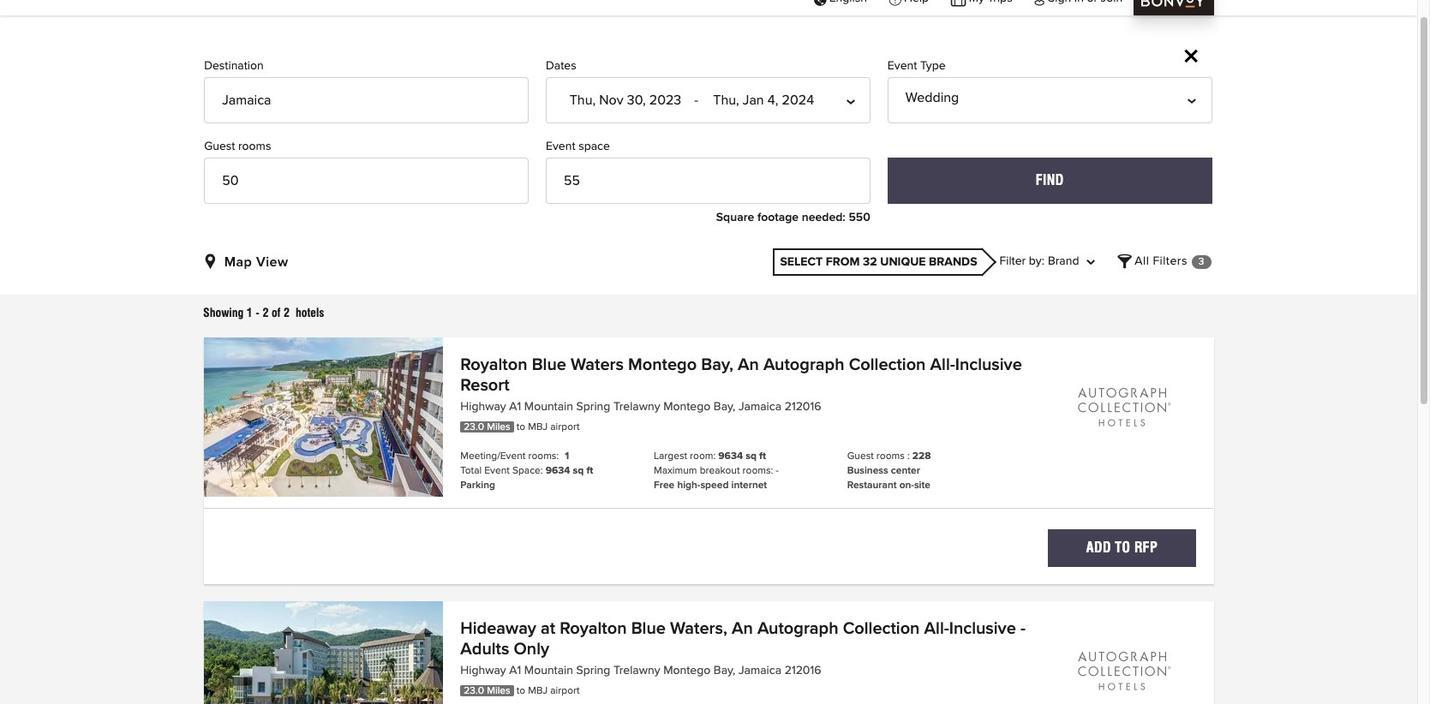 Task type: describe. For each thing, give the bounding box(es) containing it.
free high-speed internet
[[654, 481, 767, 491]]

space:
[[513, 466, 543, 477]]

event inside guest rooms : 228 total event space: 9634 sq ft
[[485, 466, 510, 477]]

228
[[913, 452, 931, 462]]

hotels
[[296, 306, 324, 320]]

trelawny inside the royalton blue waters montego bay, an autograph collection all-inclusive resort highway a1 mountain spring trelawny montego bay, jamaica 212016
[[614, 401, 661, 413]]

blue inside the royalton blue waters montego bay, an autograph collection all-inclusive resort highway a1 mountain spring trelawny montego bay, jamaica 212016
[[532, 357, 567, 374]]

End Date text field
[[702, 88, 826, 112]]

type
[[921, 60, 946, 72]]

help image
[[889, 0, 901, 4]]

23.0 miles to mbj airport for only
[[464, 687, 580, 697]]

23.0 for highway
[[464, 423, 485, 433]]

all filters
[[1135, 255, 1188, 267]]

royalton blue waters montego bay, an autograph collection all-inclusive resort link
[[461, 355, 1041, 396]]

to mbj airport for only
[[517, 687, 580, 697]]

guest for guest rooms : 228 total event space: 9634 sq ft
[[848, 452, 874, 462]]

dates
[[546, 60, 577, 72]]

guest for guest rooms
[[204, 141, 235, 153]]

0 vertical spatial rooms:
[[529, 452, 559, 462]]

globe image
[[814, 0, 826, 4]]

resort
[[461, 377, 510, 394]]

550
[[849, 212, 871, 224]]

map
[[224, 255, 252, 269]]

filters
[[1153, 255, 1188, 267]]

miles for adults
[[487, 687, 511, 697]]

23.0 for adults
[[464, 687, 485, 697]]

collection for hideaway at royalton blue waters, an autograph collection all-inclusive - adults only
[[843, 621, 920, 638]]

jamaica inside hideaway at royalton blue waters, an autograph collection all-inclusive - adults only highway a1 mountain spring trelawny montego bay, jamaica 212016
[[739, 666, 782, 678]]

breakout
[[700, 466, 740, 477]]

bay, inside hideaway at royalton blue waters, an autograph collection all-inclusive - adults only highway a1 mountain spring trelawny montego bay, jamaica 212016
[[714, 666, 736, 678]]

on-
[[900, 481, 915, 491]]

from
[[826, 256, 860, 268]]

filter image
[[1118, 249, 1132, 262]]

high-
[[678, 481, 701, 491]]

internet
[[732, 481, 767, 491]]

sq inside guest rooms : 228 total event space: 9634 sq ft
[[573, 466, 584, 477]]

mountain inside hideaway at royalton blue waters, an autograph collection all-inclusive - adults only highway a1 mountain spring trelawny montego bay, jamaica 212016
[[525, 666, 573, 678]]

all- for hideaway at royalton blue waters, an autograph collection all-inclusive - adults only
[[925, 621, 950, 638]]

collection for royalton blue waters montego bay, an autograph collection all-inclusive resort
[[849, 357, 926, 374]]

wedding
[[906, 91, 960, 105]]

maximum
[[654, 466, 697, 477]]

site
[[915, 481, 931, 491]]

rooms for guest rooms
[[238, 141, 271, 153]]

a1 inside the royalton blue waters montego bay, an autograph collection all-inclusive resort highway a1 mountain spring trelawny montego bay, jamaica 212016
[[509, 401, 521, 413]]

- inside hideaway at royalton blue waters, an autograph collection all-inclusive - adults only highway a1 mountain spring trelawny montego bay, jamaica 212016
[[1021, 621, 1026, 638]]

event type
[[888, 60, 946, 72]]

business
[[848, 466, 889, 477]]

:
[[908, 452, 910, 462]]

0 vertical spatial ft
[[760, 452, 766, 462]]

rooms for guest rooms : 228 total event space: 9634 sq ft
[[877, 452, 905, 462]]

9634 inside guest rooms : 228 total event space: 9634 sq ft
[[546, 466, 571, 477]]

all
[[1135, 255, 1150, 267]]

Start Date text field
[[564, 88, 688, 112]]

parking
[[461, 481, 495, 491]]

hideaway at royalton blue waters, an autograph collection all-inclusive - adults only highway a1 mountain spring trelawny montego bay, jamaica 212016
[[461, 621, 1026, 678]]

meeting/event
[[461, 452, 526, 462]]

a1 inside hideaway at royalton blue waters, an autograph collection all-inclusive - adults only highway a1 mountain spring trelawny montego bay, jamaica 212016
[[509, 666, 521, 678]]

showing 1 - 2 of 2 hotels
[[203, 306, 324, 320]]

filter
[[1000, 255, 1026, 267]]

largest room: 9634 sq ft
[[654, 452, 766, 462]]

at
[[541, 621, 556, 638]]

room:
[[690, 452, 716, 462]]

1 horizontal spatial 1
[[565, 452, 569, 462]]

0 horizontal spatial 1
[[247, 306, 253, 320]]

footage
[[758, 212, 799, 224]]

trelawny inside hideaway at royalton blue waters, an autograph collection all-inclusive - adults only highway a1 mountain spring trelawny montego bay, jamaica 212016
[[614, 666, 661, 678]]

adults
[[461, 642, 510, 659]]

waters,
[[670, 621, 728, 638]]

3
[[1199, 257, 1205, 267]]

0 vertical spatial bay,
[[702, 357, 734, 374]]

of
[[272, 306, 281, 320]]

23.0 miles to mbj airport for a1
[[464, 423, 580, 433]]

Destination text field
[[204, 77, 529, 123]]

mountain inside the royalton blue waters montego bay, an autograph collection all-inclusive resort highway a1 mountain spring trelawny montego bay, jamaica 212016
[[525, 401, 573, 413]]

all- for royalton blue waters montego bay, an autograph collection all-inclusive resort
[[931, 357, 956, 374]]

guest rooms : 228 total event space: 9634 sq ft
[[461, 452, 931, 477]]

add
[[1087, 540, 1112, 556]]

event for event type
[[888, 60, 918, 72]]

event for event space
[[546, 141, 576, 153]]

jamaica inside the royalton blue waters montego bay, an autograph collection all-inclusive resort highway a1 mountain spring trelawny montego bay, jamaica 212016
[[739, 401, 782, 413]]

event space
[[546, 141, 610, 153]]

meeting/event rooms: 1
[[461, 452, 569, 462]]

an for bay,
[[738, 357, 759, 374]]

needed:
[[802, 212, 846, 224]]

1 2 from the left
[[263, 306, 269, 320]]

0 vertical spatial sq
[[746, 452, 757, 462]]



Task type: vqa. For each thing, say whether or not it's contained in the screenshot.
top SPRING
yes



Task type: locate. For each thing, give the bounding box(es) containing it.
-
[[695, 93, 699, 107], [256, 306, 260, 320], [776, 466, 779, 477], [1021, 621, 1026, 638]]

an inside the royalton blue waters montego bay, an autograph collection all-inclusive resort highway a1 mountain spring trelawny montego bay, jamaica 212016
[[738, 357, 759, 374]]

suitcase image
[[951, 0, 966, 4]]

2 left of
[[263, 306, 269, 320]]

0 vertical spatial 23.0
[[464, 423, 485, 433]]

1 vertical spatial all-
[[925, 621, 950, 638]]

2 mountain from the top
[[525, 666, 573, 678]]

2 right of
[[284, 306, 290, 320]]

0 vertical spatial highway
[[461, 401, 506, 413]]

0 horizontal spatial royalton
[[461, 357, 528, 374]]

filter by: brand
[[1000, 255, 1080, 267]]

total
[[461, 466, 482, 477]]

royalton inside the royalton blue waters montego bay, an autograph collection all-inclusive resort highway a1 mountain spring trelawny montego bay, jamaica 212016
[[461, 357, 528, 374]]

0 vertical spatial all-
[[931, 357, 956, 374]]

miles for highway
[[487, 423, 511, 433]]

autograph for waters,
[[758, 621, 839, 638]]

1 horizontal spatial 2
[[284, 306, 290, 320]]

hideaway
[[461, 621, 537, 638]]

1 vertical spatial 212016
[[785, 666, 822, 678]]

inclusive for hideaway at royalton blue waters, an autograph collection all-inclusive - adults only
[[950, 621, 1017, 638]]

1 mountain from the top
[[525, 401, 573, 413]]

bay,
[[702, 357, 734, 374], [714, 401, 736, 413], [714, 666, 736, 678]]

212016 inside hideaway at royalton blue waters, an autograph collection all-inclusive - adults only highway a1 mountain spring trelawny montego bay, jamaica 212016
[[785, 666, 822, 678]]

free
[[654, 481, 675, 491]]

collection inside hideaway at royalton blue waters, an autograph collection all-inclusive - adults only highway a1 mountain spring trelawny montego bay, jamaica 212016
[[843, 621, 920, 638]]

ft up internet at the right bottom of the page
[[760, 452, 766, 462]]

1 vertical spatial ft
[[587, 466, 594, 477]]

1 a1 from the top
[[509, 401, 521, 413]]

square footage needed: 550
[[717, 212, 871, 224]]

montego right waters
[[628, 357, 697, 374]]

mountain up meeting/event rooms: 1 at bottom
[[525, 401, 573, 413]]

royalton
[[461, 357, 528, 374], [560, 621, 627, 638]]

brand
[[1048, 255, 1080, 267]]

0 horizontal spatial blue
[[532, 357, 567, 374]]

blue
[[532, 357, 567, 374], [632, 621, 666, 638]]

ft right space:
[[587, 466, 594, 477]]

None submit
[[888, 158, 1213, 204]]

to mbj airport
[[517, 423, 580, 433], [517, 687, 580, 697]]

1 horizontal spatial rooms
[[877, 452, 905, 462]]

business center parking
[[461, 466, 921, 491]]

0 vertical spatial jamaica
[[739, 401, 782, 413]]

miles down adults
[[487, 687, 511, 697]]

event
[[888, 60, 918, 72], [546, 141, 576, 153], [485, 466, 510, 477]]

hideaway at royalton blue waters, an autograph collection all-inclusive - adults only image
[[204, 602, 444, 705], [204, 602, 444, 705]]

1 vertical spatial 9634
[[546, 466, 571, 477]]

largest
[[654, 452, 688, 462]]

add to rfp
[[1087, 540, 1158, 556]]

ft
[[760, 452, 766, 462], [587, 466, 594, 477]]

2 2 from the left
[[284, 306, 290, 320]]

inclusive inside hideaway at royalton blue waters, an autograph collection all-inclusive - adults only highway a1 mountain spring trelawny montego bay, jamaica 212016
[[950, 621, 1017, 638]]

23.0 up meeting/event
[[464, 423, 485, 433]]

23.0 down adults
[[464, 687, 485, 697]]

inclusive inside the royalton blue waters montego bay, an autograph collection all-inclusive resort highway a1 mountain spring trelawny montego bay, jamaica 212016
[[956, 357, 1023, 374]]

0 vertical spatial miles
[[487, 423, 511, 433]]

9634 up breakout
[[719, 452, 743, 462]]

event left type
[[888, 60, 918, 72]]

space
[[579, 141, 610, 153]]

montego
[[628, 357, 697, 374], [664, 401, 711, 413], [664, 666, 711, 678]]

1 highway from the top
[[461, 401, 506, 413]]

add to rfp link
[[1049, 530, 1197, 568]]

sq right space:
[[573, 466, 584, 477]]

2 trelawny from the top
[[614, 666, 661, 678]]

1 horizontal spatial guest
[[848, 452, 874, 462]]

0 vertical spatial 9634
[[719, 452, 743, 462]]

to mbj airport up meeting/event rooms: 1 at bottom
[[517, 423, 580, 433]]

guest rooms
[[204, 141, 271, 153]]

1 vertical spatial jamaica
[[739, 666, 782, 678]]

1 23.0 miles to mbj airport from the top
[[464, 423, 580, 433]]

0 vertical spatial montego
[[628, 357, 697, 374]]

0 vertical spatial 23.0 miles to mbj airport
[[464, 423, 580, 433]]

rooms: up internet at the right bottom of the page
[[743, 466, 774, 477]]

2 miles from the top
[[487, 687, 511, 697]]

inclusive
[[956, 357, 1023, 374], [950, 621, 1017, 638]]

1 jamaica from the top
[[739, 401, 782, 413]]

guest
[[204, 141, 235, 153], [848, 452, 874, 462]]

account image
[[1035, 0, 1045, 4]]

0 vertical spatial an
[[738, 357, 759, 374]]

0 horizontal spatial guest
[[204, 141, 235, 153]]

1 horizontal spatial rooms:
[[743, 466, 774, 477]]

1 vertical spatial a1
[[509, 666, 521, 678]]

highway inside the royalton blue waters montego bay, an autograph collection all-inclusive resort highway a1 mountain spring trelawny montego bay, jamaica 212016
[[461, 401, 506, 413]]

23.0 miles to mbj airport
[[464, 423, 580, 433], [464, 687, 580, 697]]

a1
[[509, 401, 521, 413], [509, 666, 521, 678]]

1 vertical spatial montego
[[664, 401, 711, 413]]

a1 down only
[[509, 666, 521, 678]]

2 horizontal spatial event
[[888, 60, 918, 72]]

1 vertical spatial sq
[[573, 466, 584, 477]]

0 horizontal spatial 9634
[[546, 466, 571, 477]]

0 vertical spatial mountain
[[525, 401, 573, 413]]

view
[[256, 255, 289, 269]]

highway down adults
[[461, 666, 506, 678]]

1 vertical spatial to mbj airport
[[517, 687, 580, 697]]

rfp
[[1135, 540, 1158, 556]]

2 spring from the top
[[577, 666, 611, 678]]

jamaica down the hideaway at royalton blue waters, an autograph collection all-inclusive - adults only link
[[739, 666, 782, 678]]

1 horizontal spatial event
[[546, 141, 576, 153]]

2 23.0 from the top
[[464, 687, 485, 697]]

event left space
[[546, 141, 576, 153]]

1 vertical spatial 23.0 miles to mbj airport
[[464, 687, 580, 697]]

waters
[[571, 357, 624, 374]]

guest up business
[[848, 452, 874, 462]]

event down meeting/event
[[485, 466, 510, 477]]

1 vertical spatial 1
[[565, 452, 569, 462]]

rooms left :
[[877, 452, 905, 462]]

jamaica
[[739, 401, 782, 413], [739, 666, 782, 678]]

restaurant on-site
[[848, 481, 931, 491]]

select from 32 unique brands
[[781, 256, 978, 268]]

map view link
[[203, 238, 291, 285]]

1 vertical spatial an
[[732, 621, 753, 638]]

inclusive for royalton blue waters montego bay, an autograph collection all-inclusive resort
[[956, 357, 1023, 374]]

1 vertical spatial inclusive
[[950, 621, 1017, 638]]

a1 down resort on the bottom left of the page
[[509, 401, 521, 413]]

guest inside guest rooms : 228 total event space: 9634 sq ft
[[848, 452, 874, 462]]

rooms:
[[529, 452, 559, 462], [743, 466, 774, 477]]

1 vertical spatial highway
[[461, 666, 506, 678]]

2 vertical spatial bay,
[[714, 666, 736, 678]]

1 horizontal spatial 9634
[[719, 452, 743, 462]]

spring inside the royalton blue waters montego bay, an autograph collection all-inclusive resort highway a1 mountain spring trelawny montego bay, jamaica 212016
[[577, 401, 611, 413]]

square
[[717, 212, 755, 224]]

0 vertical spatial inclusive
[[956, 357, 1023, 374]]

destination
[[204, 60, 264, 72]]

by:
[[1029, 255, 1045, 267]]

speed
[[701, 481, 729, 491]]

1 right showing
[[247, 306, 253, 320]]

1 212016 from the top
[[785, 401, 822, 413]]

autograph inside the royalton blue waters montego bay, an autograph collection all-inclusive resort highway a1 mountain spring trelawny montego bay, jamaica 212016
[[764, 357, 845, 374]]

map view
[[224, 255, 289, 269]]

2
[[263, 306, 269, 320], [284, 306, 290, 320]]

an
[[738, 357, 759, 374], [732, 621, 753, 638]]

212016 down the hideaway at royalton blue waters, an autograph collection all-inclusive - adults only link
[[785, 666, 822, 678]]

1 vertical spatial autograph
[[758, 621, 839, 638]]

all-
[[931, 357, 956, 374], [925, 621, 950, 638]]

0 vertical spatial 1
[[247, 306, 253, 320]]

1 vertical spatial blue
[[632, 621, 666, 638]]

0 horizontal spatial rooms
[[238, 141, 271, 153]]

1 vertical spatial trelawny
[[614, 666, 661, 678]]

brands
[[929, 256, 978, 268]]

to mbj airport for a1
[[517, 423, 580, 433]]

Guest rooms text field
[[204, 158, 529, 204]]

1 vertical spatial rooms
[[877, 452, 905, 462]]

rooms: up space:
[[529, 452, 559, 462]]

1 miles from the top
[[487, 423, 511, 433]]

1 vertical spatial 23.0
[[464, 687, 485, 697]]

an for waters,
[[732, 621, 753, 638]]

212016 down the royalton blue waters montego bay, an autograph collection all-inclusive resort "link"
[[785, 401, 822, 413]]

2 to mbj airport from the top
[[517, 687, 580, 697]]

trelawny
[[614, 401, 661, 413], [614, 666, 661, 678]]

0 horizontal spatial ft
[[587, 466, 594, 477]]

blue inside hideaway at royalton blue waters, an autograph collection all-inclusive - adults only highway a1 mountain spring trelawny montego bay, jamaica 212016
[[632, 621, 666, 638]]

jamaica down the royalton blue waters montego bay, an autograph collection all-inclusive resort "link"
[[739, 401, 782, 413]]

hideaway at royalton blue waters, an autograph collection all-inclusive - adults only link
[[461, 619, 1041, 660]]

0 horizontal spatial 2
[[263, 306, 269, 320]]

autograph for bay,
[[764, 357, 845, 374]]

2 vertical spatial event
[[485, 466, 510, 477]]

2 vertical spatial montego
[[664, 666, 711, 678]]

miles up meeting/event
[[487, 423, 511, 433]]

0 vertical spatial collection
[[849, 357, 926, 374]]

212016
[[785, 401, 822, 413], [785, 666, 822, 678]]

2 23.0 miles to mbj airport from the top
[[464, 687, 580, 697]]

0 vertical spatial blue
[[532, 357, 567, 374]]

royalton blue waters montego bay, an autograph collection all-inclusive resort highway a1 mountain spring trelawny montego bay, jamaica 212016
[[461, 357, 1023, 413]]

Event space text field
[[546, 158, 871, 204]]

arrow down image
[[857, 94, 871, 108]]

1 vertical spatial mountain
[[525, 666, 573, 678]]

1 right meeting/event
[[565, 452, 569, 462]]

mountain
[[525, 401, 573, 413], [525, 666, 573, 678]]

0 horizontal spatial event
[[485, 466, 510, 477]]

collection inside the royalton blue waters montego bay, an autograph collection all-inclusive resort highway a1 mountain spring trelawny montego bay, jamaica 212016
[[849, 357, 926, 374]]

1 horizontal spatial royalton
[[560, 621, 627, 638]]

0 vertical spatial autograph
[[764, 357, 845, 374]]

an inside hideaway at royalton blue waters, an autograph collection all-inclusive - adults only highway a1 mountain spring trelawny montego bay, jamaica 212016
[[732, 621, 753, 638]]

1 vertical spatial miles
[[487, 687, 511, 697]]

1 trelawny from the top
[[614, 401, 661, 413]]

spring
[[577, 401, 611, 413], [577, 666, 611, 678]]

0 vertical spatial event
[[888, 60, 918, 72]]

rooms
[[238, 141, 271, 153], [877, 452, 905, 462]]

1 vertical spatial spring
[[577, 666, 611, 678]]

0 vertical spatial guest
[[204, 141, 235, 153]]

highway inside hideaway at royalton blue waters, an autograph collection all-inclusive - adults only highway a1 mountain spring trelawny montego bay, jamaica 212016
[[461, 666, 506, 678]]

0 vertical spatial 212016
[[785, 401, 822, 413]]

spring inside hideaway at royalton blue waters, an autograph collection all-inclusive - adults only highway a1 mountain spring trelawny montego bay, jamaica 212016
[[577, 666, 611, 678]]

guest down destination
[[204, 141, 235, 153]]

royalton right "at"
[[560, 621, 627, 638]]

1 vertical spatial event
[[546, 141, 576, 153]]

to
[[1116, 540, 1131, 556]]

collection
[[849, 357, 926, 374], [843, 621, 920, 638]]

0 horizontal spatial rooms:
[[529, 452, 559, 462]]

212016 inside the royalton blue waters montego bay, an autograph collection all-inclusive resort highway a1 mountain spring trelawny montego bay, jamaica 212016
[[785, 401, 822, 413]]

2 a1 from the top
[[509, 666, 521, 678]]

rooms inside guest rooms : 228 total event space: 9634 sq ft
[[877, 452, 905, 462]]

23.0 miles to mbj airport up meeting/event rooms: 1 at bottom
[[464, 423, 580, 433]]

ft inside guest rooms : 228 total event space: 9634 sq ft
[[587, 466, 594, 477]]

blue left the waters,
[[632, 621, 666, 638]]

0 vertical spatial a1
[[509, 401, 521, 413]]

unique
[[881, 256, 926, 268]]

map image
[[203, 249, 220, 262]]

royalton inside hideaway at royalton blue waters, an autograph collection all-inclusive - adults only highway a1 mountain spring trelawny montego bay, jamaica 212016
[[560, 621, 627, 638]]

1 vertical spatial bay,
[[714, 401, 736, 413]]

center
[[891, 466, 921, 477]]

2 212016 from the top
[[785, 666, 822, 678]]

1 23.0 from the top
[[464, 423, 485, 433]]

2 jamaica from the top
[[739, 666, 782, 678]]

maximum breakout rooms: -
[[654, 466, 779, 477]]

highway down resort on the bottom left of the page
[[461, 401, 506, 413]]

only
[[514, 642, 550, 659]]

all- inside hideaway at royalton blue waters, an autograph collection all-inclusive - adults only highway a1 mountain spring trelawny montego bay, jamaica 212016
[[925, 621, 950, 638]]

rooms down destination
[[238, 141, 271, 153]]

to mbj airport down only
[[517, 687, 580, 697]]

1 horizontal spatial ft
[[760, 452, 766, 462]]

1 vertical spatial royalton
[[560, 621, 627, 638]]

highway
[[461, 401, 506, 413], [461, 666, 506, 678]]

montego up room: on the bottom
[[664, 401, 711, 413]]

mountain down only
[[525, 666, 573, 678]]

9634 right space:
[[546, 466, 571, 477]]

1 vertical spatial rooms:
[[743, 466, 774, 477]]

1 horizontal spatial blue
[[632, 621, 666, 638]]

1 vertical spatial guest
[[848, 452, 874, 462]]

select
[[781, 256, 823, 268]]

miles
[[487, 423, 511, 433], [487, 687, 511, 697]]

0 vertical spatial to mbj airport
[[517, 423, 580, 433]]

blue left waters
[[532, 357, 567, 374]]

1 horizontal spatial sq
[[746, 452, 757, 462]]

0 vertical spatial rooms
[[238, 141, 271, 153]]

autograph inside hideaway at royalton blue waters, an autograph collection all-inclusive - adults only highway a1 mountain spring trelawny montego bay, jamaica 212016
[[758, 621, 839, 638]]

montego down the waters,
[[664, 666, 711, 678]]

32
[[863, 256, 878, 268]]

1
[[247, 306, 253, 320], [565, 452, 569, 462]]

1 spring from the top
[[577, 401, 611, 413]]

showing
[[203, 306, 244, 320]]

2 highway from the top
[[461, 666, 506, 678]]

23.0 miles to mbj airport down only
[[464, 687, 580, 697]]

0 vertical spatial spring
[[577, 401, 611, 413]]

0 vertical spatial royalton
[[461, 357, 528, 374]]

all- inside the royalton blue waters montego bay, an autograph collection all-inclusive resort highway a1 mountain spring trelawny montego bay, jamaica 212016
[[931, 357, 956, 374]]

9634
[[719, 452, 743, 462], [546, 466, 571, 477]]

royalton blue waters montego bay, an autograph collection all-inclusive resort image
[[204, 338, 444, 497], [204, 338, 444, 497]]

0 horizontal spatial sq
[[573, 466, 584, 477]]

montego inside hideaway at royalton blue waters, an autograph collection all-inclusive - adults only highway a1 mountain spring trelawny montego bay, jamaica 212016
[[664, 666, 711, 678]]

royalton up resort on the bottom left of the page
[[461, 357, 528, 374]]

1 to mbj airport from the top
[[517, 423, 580, 433]]

sq up internet at the right bottom of the page
[[746, 452, 757, 462]]

0 vertical spatial trelawny
[[614, 401, 661, 413]]

restaurant
[[848, 481, 897, 491]]

1 vertical spatial collection
[[843, 621, 920, 638]]



